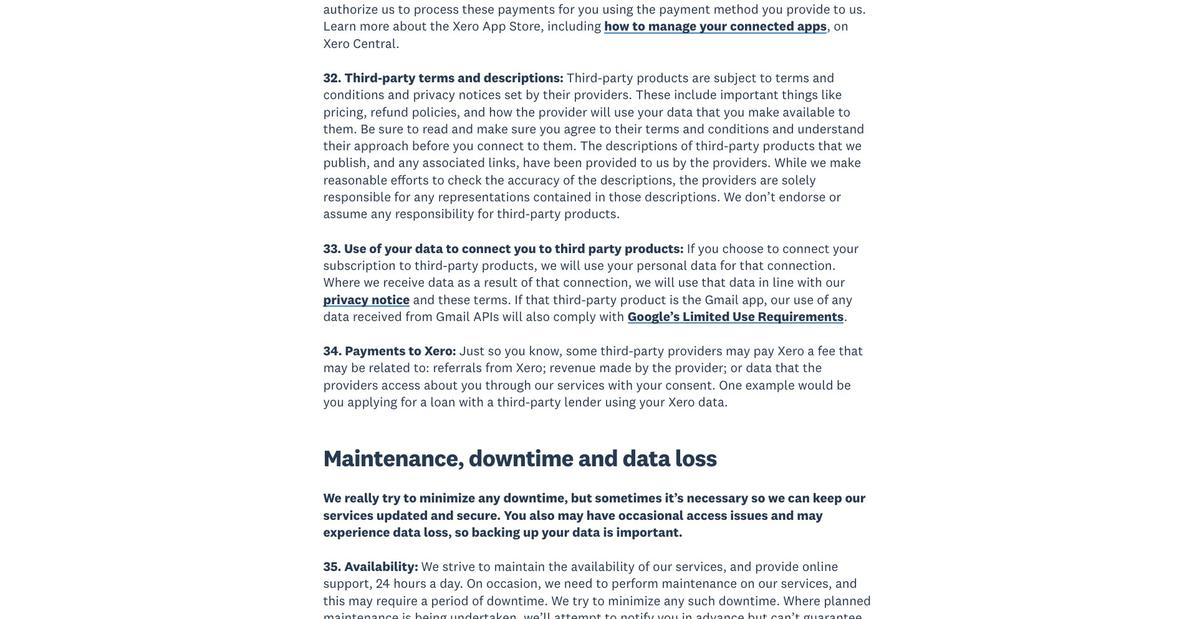 Task type: vqa. For each thing, say whether or not it's contained in the screenshot.


Task type: describe. For each thing, give the bounding box(es) containing it.
data down responsibility
[[415, 240, 443, 257]]

manage
[[648, 18, 697, 35]]

to up "important"
[[760, 69, 772, 86]]

we down third
[[541, 257, 557, 274]]

0 horizontal spatial by
[[526, 86, 540, 103]]

using
[[605, 393, 636, 410]]

we inside we really try to minimize any downtime, but sometimes it's necessary so we can keep our services updated and secure. you also may have occasional access issues and may experience data loss, so backing up your data is important.
[[768, 490, 785, 507]]

is inside we really try to minimize any downtime, but sometimes it's necessary so we can keep our services updated and secure. you also may have occasional access issues and may experience data loss, so backing up your data is important.
[[603, 524, 613, 541]]

you up xero;
[[505, 342, 526, 359]]

and left provide
[[730, 558, 752, 575]]

of up undertaken,
[[472, 592, 483, 609]]

received
[[353, 308, 402, 325]]

sometimes
[[595, 490, 662, 507]]

planned
[[824, 592, 871, 609]]

a down through
[[487, 393, 494, 410]]

may left pay
[[726, 342, 750, 359]]

we up hours
[[421, 558, 439, 575]]

through
[[485, 376, 531, 393]]

1 vertical spatial providers
[[668, 342, 723, 359]]

0 vertical spatial products
[[637, 69, 689, 86]]

our inside and these terms. if that third-party product is the gmail app, our use of any data received from gmail apis will also comply with
[[771, 291, 790, 308]]

third- down "representations"
[[497, 205, 530, 222]]

0 horizontal spatial terms
[[419, 69, 455, 86]]

and up sometimes
[[578, 444, 618, 473]]

use up connection,
[[584, 257, 604, 274]]

to up attempt
[[592, 592, 605, 609]]

advance
[[696, 609, 744, 619]]

your up connection.
[[833, 240, 859, 257]]

you up products,
[[514, 240, 536, 257]]

pricing,
[[323, 103, 367, 120]]

1 vertical spatial use
[[733, 308, 755, 325]]

applying
[[348, 393, 397, 410]]

data up these
[[428, 274, 454, 291]]

we strive to maintain the availability of our services, and provide online support, 24 hours a day. on occasion, we need to perform maintenance on our services, and this may require a period of downtime. we try to minimize any such downtime. where planned maintenance is being undertaken, we'll attempt to notify you in advance but can't guaran
[[323, 558, 871, 619]]

to up "accuracy"
[[527, 137, 540, 154]]

1 horizontal spatial terms
[[646, 120, 680, 137]]

where inside we strive to maintain the availability of our services, and provide online support, 24 hours a day. on occasion, we need to perform maintenance on our services, and this may require a period of downtime. we try to minimize any such downtime. where planned maintenance is being undertaken, we'll attempt to notify you in advance but can't guaran
[[783, 592, 821, 609]]

third- inside third-party products are subject to terms and conditions and privacy notices set by their providers. these include important things like pricing, refund policies, and how the provider will use your data that you make available to them. be sure to read and make sure you agree to their terms and conditions and understand their approach before you connect to them. the descriptions of third-party products that we publish, and any associated links, have been provided to us by the providers. while we make reasonable efforts to check the accuracy of the descriptions, the providers are solely responsible for any representations contained in those descriptions. we don't endorse or assume any responsibility for third-party products.
[[567, 69, 602, 86]]

privacy notice link
[[323, 291, 410, 311]]

any up responsibility
[[414, 188, 435, 205]]

you down referrals
[[461, 376, 482, 393]]

your inside we really try to minimize any downtime, but sometimes it's necessary so we can keep our services updated and secure. you also may have occasional access issues and may experience data loss, so backing up your data is important.
[[542, 524, 569, 541]]

of right descriptions
[[681, 137, 692, 154]]

would
[[798, 376, 833, 393]]

0 horizontal spatial are
[[692, 69, 711, 86]]

notify
[[620, 609, 654, 619]]

pay
[[754, 342, 775, 359]]

will down third
[[560, 257, 581, 274]]

third- down include
[[696, 137, 729, 154]]

updated
[[376, 507, 428, 524]]

to left notify
[[605, 609, 617, 619]]

period
[[431, 592, 469, 609]]

to:
[[414, 359, 430, 376]]

connected
[[730, 18, 794, 35]]

in inside third-party products are subject to terms and conditions and privacy notices set by their providers. these include important things like pricing, refund policies, and how the provider will use your data that you make available to them. be sure to read and make sure you agree to their terms and conditions and understand their approach before you connect to them. the descriptions of third-party products that we publish, and any associated links, have been provided to us by the providers. while we make reasonable efforts to check the accuracy of the descriptions, the providers are solely responsible for any representations contained in those descriptions. we don't endorse or assume any responsibility for third-party products.
[[595, 188, 606, 205]]

been
[[554, 154, 582, 171]]

party down "important"
[[729, 137, 760, 154]]

0 vertical spatial use
[[344, 240, 366, 257]]

agree
[[564, 120, 596, 137]]

is inside we strive to maintain the availability of our services, and provide online support, 24 hours a day. on occasion, we need to perform maintenance on our services, and this may require a period of downtime. we try to minimize any such downtime. where planned maintenance is being undertaken, we'll attempt to notify you in advance but can't guaran
[[402, 609, 412, 619]]

of inside and these terms. if that third-party product is the gmail app, our use of any data received from gmail apis will also comply with
[[817, 291, 829, 308]]

policies,
[[412, 103, 461, 120]]

to left third
[[539, 240, 552, 257]]

1 horizontal spatial products
[[763, 137, 815, 154]]

we up product
[[635, 274, 651, 291]]

up
[[523, 524, 539, 541]]

minimize inside we strive to maintain the availability of our services, and provide online support, 24 hours a day. on occasion, we need to perform maintenance on our services, and this may require a period of downtime. we try to minimize any such downtime. where planned maintenance is being undertaken, we'll attempt to notify you in advance but can't guaran
[[608, 592, 661, 609]]

to inside we really try to minimize any downtime, but sometimes it's necessary so we can keep our services updated and secure. you also may have occasional access issues and may experience data loss, so backing up your data is important.
[[404, 490, 417, 507]]

terms.
[[474, 291, 511, 308]]

connect up products,
[[462, 240, 511, 257]]

your up connection,
[[607, 257, 633, 274]]

accuracy
[[508, 171, 560, 188]]

and down notices
[[464, 103, 486, 120]]

available
[[783, 103, 835, 120]]

third- down through
[[497, 393, 530, 410]]

our up perform
[[653, 558, 672, 575]]

experience
[[323, 524, 390, 541]]

0 horizontal spatial gmail
[[436, 308, 470, 325]]

data inside just so you know, some third-party providers may pay xero a fee that may be related to: referrals from xero; revenue made by the provider; or data that the providers access about you through our services with your consent. one example would be you applying for a loan with a third-party lender using your xero data.
[[746, 359, 772, 376]]

in inside if you choose to connect your subscription to third-party products, we will use your personal data for that connection. where we receive data as a result of that connection, we will use that data in line with our privacy notice
[[759, 274, 769, 291]]

important.
[[616, 524, 683, 541]]

access inside just so you know, some third-party providers may pay xero a fee that may be related to: referrals from xero; revenue made by the provider; or data that the providers access about you through our services with your consent. one example would be you applying for a loan with a third-party lender using your xero data.
[[381, 376, 421, 393]]

you down 'provider'
[[540, 120, 561, 137]]

for down "representations"
[[478, 205, 494, 222]]

0 horizontal spatial conditions
[[323, 86, 385, 103]]

services inside we really try to minimize any downtime, but sometimes it's necessary so we can keep our services updated and secure. you also may have occasional access issues and may experience data loss, so backing up your data is important.
[[323, 507, 374, 524]]

third- inside if you choose to connect your subscription to third-party products, we will use your personal data for that connection. where we receive data as a result of that connection, we will use that data in line with our privacy notice
[[415, 257, 448, 274]]

a inside if you choose to connect your subscription to third-party products, we will use your personal data for that connection. where we receive data as a result of that connection, we will use that data in line with our privacy notice
[[474, 274, 481, 291]]

party down contained
[[530, 205, 561, 222]]

your right using
[[639, 393, 665, 410]]

services inside just so you know, some third-party providers may pay xero a fee that may be related to: referrals from xero; revenue made by the provider; or data that the providers access about you through our services with your consent. one example would be you applying for a loan with a third-party lender using your xero data.
[[557, 376, 605, 393]]

1 horizontal spatial be
[[837, 376, 851, 393]]

responsible
[[323, 188, 391, 205]]

data down updated
[[393, 524, 421, 541]]

some
[[566, 342, 597, 359]]

will down personal
[[655, 274, 675, 291]]

just so you know, some third-party providers may pay xero a fee that may be related to: referrals from xero; revenue made by the provider; or data that the providers access about you through our services with your consent. one example would be you applying for a loan with a third-party lender using your xero data.
[[323, 342, 863, 410]]

attempt
[[554, 609, 602, 619]]

35. availability:
[[323, 558, 421, 575]]

where inside if you choose to connect your subscription to third-party products, we will use your personal data for that connection. where we receive data as a result of that connection, we will use that data in line with our privacy notice
[[323, 274, 360, 291]]

include
[[674, 86, 717, 103]]

1 horizontal spatial gmail
[[705, 291, 739, 308]]

important
[[720, 86, 779, 103]]

1 horizontal spatial services,
[[781, 575, 832, 592]]

being
[[415, 609, 447, 619]]

loss
[[675, 444, 717, 473]]

to down 'availability'
[[596, 575, 608, 592]]

understand
[[798, 120, 865, 137]]

from inside just so you know, some third-party providers may pay xero a fee that may be related to: referrals from xero; revenue made by the provider; or data that the providers access about you through our services with your consent. one example would be you applying for a loan with a third-party lender using your xero data.
[[485, 359, 513, 376]]

hours
[[393, 575, 426, 592]]

you down "important"
[[724, 103, 745, 120]]

of down been in the left of the page
[[563, 171, 575, 188]]

to down associated
[[432, 171, 444, 188]]

you inside we strive to maintain the availability of our services, and provide online support, 24 hours a day. on occasion, we need to perform maintenance on our services, and this may require a period of downtime. we try to minimize any such downtime. where planned maintenance is being undertaken, we'll attempt to notify you in advance but can't guaran
[[658, 609, 679, 619]]

maintain
[[494, 558, 545, 575]]

we down understand
[[846, 137, 862, 154]]

it's
[[665, 490, 684, 507]]

2 downtime. from the left
[[719, 592, 780, 609]]

24
[[376, 575, 390, 592]]

google's limited use requirements link
[[628, 308, 844, 328]]

receive
[[383, 274, 425, 291]]

of up perform
[[638, 558, 650, 575]]

use inside and these terms. if that third-party product is the gmail app, our use of any data received from gmail apis will also comply with
[[794, 291, 814, 308]]

the up would
[[803, 359, 822, 376]]

party down xero;
[[530, 393, 561, 410]]

your inside third-party products are subject to terms and conditions and privacy notices set by their providers. these include important things like pricing, refund policies, and how the provider will use your data that you make available to them. be sure to read and make sure you agree to their terms and conditions and understand their approach before you connect to them. the descriptions of third-party products that we publish, and any associated links, have been provided to us by the providers. while we make reasonable efforts to check the accuracy of the descriptions, the providers are solely responsible for any representations contained in those descriptions. we don't endorse or assume any responsibility for third-party products.
[[638, 103, 664, 120]]

related
[[369, 359, 410, 376]]

before
[[412, 137, 450, 154]]

to left manage
[[632, 18, 645, 35]]

on inside we strive to maintain the availability of our services, and provide online support, 24 hours a day. on occasion, we need to perform maintenance on our services, and this may require a period of downtime. we try to minimize any such downtime. where planned maintenance is being undertaken, we'll attempt to notify you in advance but can't guaran
[[740, 575, 755, 592]]

descriptions,
[[600, 171, 676, 188]]

also inside we really try to minimize any downtime, but sometimes it's necessary so we can keep our services updated and secure. you also may have occasional access issues and may experience data loss, so backing up your data is important.
[[529, 507, 555, 524]]

subscription
[[323, 257, 396, 274]]

any up efforts
[[398, 154, 419, 171]]

strive
[[442, 558, 475, 575]]

one
[[719, 376, 742, 393]]

0 vertical spatial maintenance
[[662, 575, 737, 592]]

0 horizontal spatial them.
[[323, 120, 357, 137]]

the right us
[[690, 154, 709, 171]]

third- inside and these terms. if that third-party product is the gmail app, our use of any data received from gmail apis will also comply with
[[553, 291, 586, 308]]

to up on
[[478, 558, 491, 575]]

and up planned
[[836, 575, 857, 592]]

read
[[422, 120, 448, 137]]

central.
[[353, 35, 400, 52]]

party inside and these terms. if that third-party product is the gmail app, our use of any data received from gmail apis will also comply with
[[586, 291, 617, 308]]

1 horizontal spatial make
[[748, 103, 780, 120]]

that inside and these terms. if that third-party product is the gmail app, our use of any data received from gmail apis will also comply with
[[526, 291, 550, 308]]

any inside we really try to minimize any downtime, but sometimes it's necessary so we can keep our services updated and secure. you also may have occasional access issues and may experience data loss, so backing up your data is important.
[[478, 490, 501, 507]]

the down links,
[[485, 171, 504, 188]]

know,
[[529, 342, 563, 359]]

1 vertical spatial conditions
[[708, 120, 769, 137]]

so inside just so you know, some third-party providers may pay xero a fee that may be related to: referrals from xero; revenue made by the provider; or data that the providers access about you through our services with your consent. one example would be you applying for a loan with a third-party lender using your xero data.
[[488, 342, 501, 359]]

personal
[[637, 257, 687, 274]]

provider
[[538, 103, 587, 120]]

the up descriptions.
[[679, 171, 699, 188]]

1 vertical spatial are
[[760, 171, 778, 188]]

third- up 'made'
[[601, 342, 633, 359]]

that right fee
[[839, 342, 863, 359]]

we up privacy notice link
[[364, 274, 380, 291]]

we inside we strive to maintain the availability of our services, and provide online support, 24 hours a day. on occasion, we need to perform maintenance on our services, and this may require a period of downtime. we try to minimize any such downtime. where planned maintenance is being undertaken, we'll attempt to notify you in advance but can't guaran
[[545, 575, 561, 592]]

our down provide
[[758, 575, 778, 592]]

minimize inside we really try to minimize any downtime, but sometimes it's necessary so we can keep our services updated and secure. you also may have occasional access issues and may experience data loss, so backing up your data is important.
[[420, 490, 475, 507]]

provided
[[586, 154, 637, 171]]

use down personal
[[678, 274, 698, 291]]

data up sometimes
[[623, 444, 671, 473]]

or inside third-party products are subject to terms and conditions and privacy notices set by their providers. these include important things like pricing, refund policies, and how the provider will use your data that you make available to them. be sure to read and make sure you agree to their terms and conditions and understand their approach before you connect to them. the descriptions of third-party products that we publish, and any associated links, have been provided to us by the providers. while we make reasonable efforts to check the accuracy of the descriptions, the providers are solely responsible for any representations contained in those descriptions. we don't endorse or assume any responsibility for third-party products.
[[829, 188, 841, 205]]

apps
[[797, 18, 827, 35]]

privacy inside if you choose to connect your subscription to third-party products, we will use your personal data for that connection. where we receive data as a result of that connection, we will use that data in line with our privacy notice
[[323, 291, 369, 308]]

2 sure from the left
[[511, 120, 536, 137]]

if inside if you choose to connect your subscription to third-party products, we will use your personal data for that connection. where we receive data as a result of that connection, we will use that data in line with our privacy notice
[[687, 240, 695, 257]]

how to manage your connected apps
[[604, 18, 827, 35]]

xero:
[[424, 342, 456, 359]]

and down can at the right bottom
[[771, 507, 794, 524]]

data right personal
[[691, 257, 717, 274]]

and up "refund" at the left of the page
[[388, 86, 410, 103]]

we up solely
[[810, 154, 827, 171]]

maintenance, downtime and data loss
[[323, 444, 717, 473]]

and right read
[[452, 120, 473, 137]]

xero;
[[516, 359, 546, 376]]

to down like
[[838, 103, 851, 120]]

you up associated
[[453, 137, 474, 154]]

the up "consent."
[[652, 359, 671, 376]]

we'll
[[524, 609, 551, 619]]

comply
[[553, 308, 596, 325]]

0 vertical spatial their
[[543, 86, 571, 103]]

0 horizontal spatial make
[[477, 120, 508, 137]]

to up the the
[[599, 120, 612, 137]]

we really try to minimize any downtime, but sometimes it's necessary so we can keep our services updated and secure. you also may have occasional access issues and may experience data loss, so backing up your data is important.
[[323, 490, 866, 541]]

data up app,
[[729, 274, 755, 291]]

if you choose to connect your subscription to third-party products, we will use your personal data for that connection. where we receive data as a result of that connection, we will use that data in line with our privacy notice
[[323, 240, 859, 308]]

0 horizontal spatial be
[[351, 359, 365, 376]]

,
[[827, 18, 831, 35]]

that up "limited"
[[702, 274, 726, 291]]

can
[[788, 490, 810, 507]]

0 horizontal spatial services,
[[676, 558, 727, 575]]

contained
[[533, 188, 592, 205]]

1 vertical spatial their
[[615, 120, 642, 137]]

your left "consent."
[[636, 376, 662, 393]]

such
[[688, 592, 715, 609]]

that up example at the bottom
[[775, 359, 800, 376]]

third-party products are subject to terms and conditions and privacy notices set by their providers. these include important things like pricing, refund policies, and how the provider will use your data that you make available to them. be sure to read and make sure you agree to their terms and conditions and understand their approach before you connect to them. the descriptions of third-party products that we publish, and any associated links, have been provided to us by the providers. while we make reasonable efforts to check the accuracy of the descriptions, the providers are solely responsible for any representations contained in those descriptions. we don't endorse or assume any responsibility for third-party products.
[[323, 69, 865, 222]]

2 vertical spatial providers
[[323, 376, 378, 393]]

publish,
[[323, 154, 370, 171]]

a up being
[[421, 592, 428, 609]]

products.
[[564, 205, 620, 222]]

efforts
[[391, 171, 429, 188]]

of up subscription
[[369, 240, 382, 257]]

if inside and these terms. if that third-party product is the gmail app, our use of any data received from gmail apis will also comply with
[[515, 291, 522, 308]]

with right 'loan'
[[459, 393, 484, 410]]

may down 34.
[[323, 359, 348, 376]]

may down can at the right bottom
[[797, 507, 823, 524]]

2 horizontal spatial so
[[751, 490, 765, 507]]

1 sure from the left
[[379, 120, 404, 137]]

you left applying
[[323, 393, 344, 410]]

revenue
[[550, 359, 596, 376]]

how inside third-party products are subject to terms and conditions and privacy notices set by their providers. these include important things like pricing, refund policies, and how the provider will use your data that you make available to them. be sure to read and make sure you agree to their terms and conditions and understand their approach before you connect to them. the descriptions of third-party products that we publish, and any associated links, have been provided to us by the providers. while we make reasonable efforts to check the accuracy of the descriptions, the providers are solely responsible for any representations contained in those descriptions. we don't endorse or assume any responsibility for third-party products.
[[489, 103, 513, 120]]

party down , on xero central. at the top of page
[[602, 69, 633, 86]]

the down the set
[[516, 103, 535, 120]]

how to manage your connected apps link
[[604, 18, 827, 37]]

will inside and these terms. if that third-party product is the gmail app, our use of any data received from gmail apis will also comply with
[[502, 308, 523, 325]]

while
[[774, 154, 807, 171]]

a left day. at the left
[[430, 575, 436, 592]]

2 vertical spatial their
[[323, 137, 351, 154]]

0 vertical spatial providers.
[[574, 86, 632, 103]]

0 vertical spatial how
[[604, 18, 630, 35]]

links,
[[488, 154, 520, 171]]

and up notices
[[458, 69, 481, 86]]

be
[[361, 120, 375, 137]]

that down include
[[696, 103, 721, 120]]

use inside third-party products are subject to terms and conditions and privacy notices set by their providers. these include important things like pricing, refund policies, and how the provider will use your data that you make available to them. be sure to read and make sure you agree to their terms and conditions and understand their approach before you connect to them. the descriptions of third-party products that we publish, and any associated links, have been provided to us by the providers. while we make reasonable efforts to check the accuracy of the descriptions, the providers are solely responsible for any representations contained in those descriptions. we don't endorse or assume any responsibility for third-party products.
[[614, 103, 634, 120]]

to up to:
[[409, 342, 422, 359]]

data.
[[698, 393, 728, 410]]

made
[[599, 359, 632, 376]]

on inside , on xero central.
[[834, 18, 849, 35]]

2 horizontal spatial make
[[830, 154, 861, 171]]

in inside we strive to maintain the availability of our services, and provide online support, 24 hours a day. on occasion, we need to perform maintenance on our services, and this may require a period of downtime. we try to minimize any such downtime. where planned maintenance is being undertaken, we'll attempt to notify you in advance but can't guaran
[[682, 609, 693, 619]]

a left 'loan'
[[420, 393, 427, 410]]

to left us
[[640, 154, 653, 171]]

us
[[656, 154, 669, 171]]

endorse
[[779, 188, 826, 205]]



Task type: locate. For each thing, give the bounding box(es) containing it.
for down efforts
[[394, 188, 411, 205]]

1 horizontal spatial them.
[[543, 137, 577, 154]]

we inside third-party products are subject to terms and conditions and privacy notices set by their providers. these include important things like pricing, refund policies, and how the provider will use your data that you make available to them. be sure to read and make sure you agree to their terms and conditions and understand their approach before you connect to them. the descriptions of third-party products that we publish, and any associated links, have been provided to us by the providers. while we make reasonable efforts to check the accuracy of the descriptions, the providers are solely responsible for any representations contained in those descriptions. we don't endorse or assume any responsibility for third-party products.
[[724, 188, 742, 205]]

1 horizontal spatial access
[[687, 507, 727, 524]]

providers. up don't
[[713, 154, 771, 171]]

0 horizontal spatial access
[[381, 376, 421, 393]]

and up like
[[813, 69, 835, 86]]

1 horizontal spatial have
[[587, 507, 615, 524]]

34. payments to xero:
[[323, 342, 459, 359]]

third- up 'provider'
[[567, 69, 602, 86]]

data up 34.
[[323, 308, 349, 325]]

we left really
[[323, 490, 342, 507]]

any
[[398, 154, 419, 171], [414, 188, 435, 205], [371, 205, 392, 222], [832, 291, 853, 308], [478, 490, 501, 507], [664, 592, 685, 609]]

for left 'loan'
[[401, 393, 417, 410]]

will
[[591, 103, 611, 120], [560, 257, 581, 274], [655, 274, 675, 291], [502, 308, 523, 325]]

your inside how to manage your connected apps link
[[700, 18, 727, 35]]

you inside if you choose to connect your subscription to third-party products, we will use your personal data for that connection. where we receive data as a result of that connection, we will use that data in line with our privacy notice
[[698, 240, 719, 257]]

and down receive
[[413, 291, 435, 308]]

access inside we really try to minimize any downtime, but sometimes it's necessary so we can keep our services updated and secure. you also may have occasional access issues and may experience data loss, so backing up your data is important.
[[687, 507, 727, 524]]

the up need in the bottom left of the page
[[549, 558, 568, 575]]

33. use of your data to connect you to third party products:
[[323, 240, 684, 257]]

for inside just so you know, some third-party providers may pay xero a fee that may be related to: referrals from xero; revenue made by the provider; or data that the providers access about you through our services with your consent. one example would be you applying for a loan with a third-party lender using your xero data.
[[401, 393, 417, 410]]

gmail down these
[[436, 308, 470, 325]]

0 vertical spatial minimize
[[420, 490, 475, 507]]

with down product
[[599, 308, 624, 325]]

the
[[516, 103, 535, 120], [690, 154, 709, 171], [485, 171, 504, 188], [578, 171, 597, 188], [679, 171, 699, 188], [682, 291, 702, 308], [652, 359, 671, 376], [803, 359, 822, 376], [549, 558, 568, 575]]

reasonable
[[323, 171, 387, 188]]

that down third
[[536, 274, 560, 291]]

by right 'made'
[[635, 359, 649, 376]]

undertaken,
[[450, 609, 520, 619]]

make down "important"
[[748, 103, 780, 120]]

from up through
[[485, 359, 513, 376]]

0 vertical spatial have
[[523, 154, 550, 171]]

data inside and these terms. if that third-party product is the gmail app, our use of any data received from gmail apis will also comply with
[[323, 308, 349, 325]]

and inside and these terms. if that third-party product is the gmail app, our use of any data received from gmail apis will also comply with
[[413, 291, 435, 308]]

the
[[580, 137, 602, 154]]

connect inside third-party products are subject to terms and conditions and privacy notices set by their providers. these include important things like pricing, refund policies, and how the provider will use your data that you make available to them. be sure to read and make sure you agree to their terms and conditions and understand their approach before you connect to them. the descriptions of third-party products that we publish, and any associated links, have been provided to us by the providers. while we make reasonable efforts to check the accuracy of the descriptions, the providers are solely responsible for any representations contained in those descriptions. we don't endorse or assume any responsibility for third-party products.
[[477, 137, 524, 154]]

perform
[[612, 575, 658, 592]]

products,
[[482, 257, 538, 274]]

0 vertical spatial them.
[[323, 120, 357, 137]]

by right us
[[673, 154, 687, 171]]

data
[[667, 103, 693, 120], [415, 240, 443, 257], [691, 257, 717, 274], [428, 274, 454, 291], [729, 274, 755, 291], [323, 308, 349, 325], [746, 359, 772, 376], [623, 444, 671, 473], [393, 524, 421, 541], [572, 524, 600, 541]]

0 horizontal spatial third-
[[344, 69, 382, 86]]

0 vertical spatial from
[[405, 308, 433, 325]]

0 vertical spatial if
[[687, 240, 695, 257]]

things
[[782, 86, 818, 103]]

terms up things
[[775, 69, 810, 86]]

where
[[323, 274, 360, 291], [783, 592, 821, 609]]

so right the loss,
[[455, 524, 469, 541]]

consent.
[[666, 376, 716, 393]]

2 vertical spatial is
[[402, 609, 412, 619]]

to up receive
[[399, 257, 411, 274]]

have inside we really try to minimize any downtime, but sometimes it's necessary so we can keep our services updated and secure. you also may have occasional access issues and may experience data loss, so backing up your data is important.
[[587, 507, 615, 524]]

1 downtime. from the left
[[487, 592, 548, 609]]

notices
[[459, 86, 501, 103]]

2 vertical spatial by
[[635, 359, 649, 376]]

0 horizontal spatial if
[[515, 291, 522, 308]]

privacy up policies,
[[413, 86, 455, 103]]

the inside and these terms. if that third-party product is the gmail app, our use of any data received from gmail apis will also comply with
[[682, 291, 702, 308]]

day.
[[440, 575, 463, 592]]

1 horizontal spatial or
[[829, 188, 841, 205]]

1 vertical spatial by
[[673, 154, 687, 171]]

1 horizontal spatial services
[[557, 376, 605, 393]]

party up connection,
[[588, 240, 622, 257]]

we
[[724, 188, 742, 205], [323, 490, 342, 507], [421, 558, 439, 575], [551, 592, 569, 609]]

make down understand
[[830, 154, 861, 171]]

necessary
[[687, 490, 749, 507]]

connection.
[[767, 257, 836, 274]]

descriptions
[[606, 137, 678, 154]]

these
[[636, 86, 671, 103]]

downtime,
[[503, 490, 568, 507]]

1 vertical spatial or
[[730, 359, 743, 376]]

on right ,
[[834, 18, 849, 35]]

privacy inside third-party products are subject to terms and conditions and privacy notices set by their providers. these include important things like pricing, refund policies, and how the provider will use your data that you make available to them. be sure to read and make sure you agree to their terms and conditions and understand their approach before you connect to them. the descriptions of third-party products that we publish, and any associated links, have been provided to us by the providers. while we make reasonable efforts to check the accuracy of the descriptions, the providers are solely responsible for any representations contained in those descriptions. we don't endorse or assume any responsibility for third-party products.
[[413, 86, 455, 103]]

connection,
[[563, 274, 632, 291]]

0 horizontal spatial products
[[637, 69, 689, 86]]

loan
[[430, 393, 456, 410]]

issues
[[730, 507, 768, 524]]

2 vertical spatial xero
[[668, 393, 695, 410]]

result
[[484, 274, 518, 291]]

1 vertical spatial on
[[740, 575, 755, 592]]

just
[[459, 342, 485, 359]]

2 vertical spatial so
[[455, 524, 469, 541]]

use up subscription
[[344, 240, 366, 257]]

gmail up "limited"
[[705, 291, 739, 308]]

for
[[394, 188, 411, 205], [478, 205, 494, 222], [720, 257, 737, 274], [401, 393, 417, 410]]

0 horizontal spatial services
[[323, 507, 374, 524]]

or up one at right
[[730, 359, 743, 376]]

of inside if you choose to connect your subscription to third-party products, we will use your personal data for that connection. where we receive data as a result of that connection, we will use that data in line with our privacy notice
[[521, 274, 533, 291]]

this
[[323, 592, 345, 609]]

1 vertical spatial xero
[[778, 342, 804, 359]]

downtime.
[[487, 592, 548, 609], [719, 592, 780, 609]]

0 vertical spatial are
[[692, 69, 711, 86]]

1 horizontal spatial third-
[[567, 69, 602, 86]]

our down xero;
[[535, 376, 554, 393]]

in
[[595, 188, 606, 205], [759, 274, 769, 291], [682, 609, 693, 619]]

to
[[632, 18, 645, 35], [760, 69, 772, 86], [838, 103, 851, 120], [407, 120, 419, 137], [599, 120, 612, 137], [527, 137, 540, 154], [640, 154, 653, 171], [432, 171, 444, 188], [446, 240, 459, 257], [539, 240, 552, 257], [767, 240, 779, 257], [399, 257, 411, 274], [409, 342, 422, 359], [404, 490, 417, 507], [478, 558, 491, 575], [596, 575, 608, 592], [592, 592, 605, 609], [605, 609, 617, 619]]

support,
[[323, 575, 373, 592]]

0 horizontal spatial from
[[405, 308, 433, 325]]

.
[[844, 308, 848, 325]]

we inside we really try to minimize any downtime, but sometimes it's necessary so we can keep our services updated and secure. you also may have occasional access issues and may experience data loss, so backing up your data is important.
[[323, 490, 342, 507]]

0 horizontal spatial how
[[489, 103, 513, 120]]

from inside and these terms. if that third-party product is the gmail app, our use of any data received from gmail apis will also comply with
[[405, 308, 433, 325]]

0 horizontal spatial privacy
[[323, 291, 369, 308]]

our inside if you choose to connect your subscription to third-party products, we will use your personal data for that connection. where we receive data as a result of that connection, we will use that data in line with our privacy notice
[[826, 274, 845, 291]]

to left read
[[407, 120, 419, 137]]

downtime. down occasion,
[[487, 592, 548, 609]]

that down understand
[[818, 137, 843, 154]]

set
[[504, 86, 522, 103]]

we
[[846, 137, 862, 154], [810, 154, 827, 171], [541, 257, 557, 274], [364, 274, 380, 291], [635, 274, 651, 291], [768, 490, 785, 507], [545, 575, 561, 592]]

on
[[834, 18, 849, 35], [740, 575, 755, 592]]

party down connection,
[[586, 291, 617, 308]]

backing
[[472, 524, 520, 541]]

access down necessary at the bottom
[[687, 507, 727, 524]]

third-
[[344, 69, 382, 86], [567, 69, 602, 86]]

referrals
[[433, 359, 482, 376]]

our inside we really try to minimize any downtime, but sometimes it's necessary so we can keep our services updated and secure. you also may have occasional access issues and may experience data loss, so backing up your data is important.
[[845, 490, 866, 507]]

for inside if you choose to connect your subscription to third-party products, we will use your personal data for that connection. where we receive data as a result of that connection, we will use that data in line with our privacy notice
[[720, 257, 737, 274]]

party inside if you choose to connect your subscription to third-party products, we will use your personal data for that connection. where we receive data as a result of that connection, we will use that data in line with our privacy notice
[[448, 257, 478, 274]]

of down products,
[[521, 274, 533, 291]]

2 horizontal spatial terms
[[775, 69, 810, 86]]

1 vertical spatial products
[[763, 137, 815, 154]]

any inside and these terms. if that third-party product is the gmail app, our use of any data received from gmail apis will also comply with
[[832, 291, 853, 308]]

from
[[405, 308, 433, 325], [485, 359, 513, 376]]

their
[[543, 86, 571, 103], [615, 120, 642, 137], [323, 137, 351, 154]]

how
[[604, 18, 630, 35], [489, 103, 513, 120]]

0 vertical spatial xero
[[323, 35, 350, 52]]

that down products,
[[526, 291, 550, 308]]

but inside we strive to maintain the availability of our services, and provide online support, 24 hours a day. on occasion, we need to perform maintenance on our services, and this may require a period of downtime. we try to minimize any such downtime. where planned maintenance is being undertaken, we'll attempt to notify you in advance but can't guaran
[[748, 609, 768, 619]]

your down these
[[638, 103, 664, 120]]

1 vertical spatial where
[[783, 592, 821, 609]]

2 third- from the left
[[567, 69, 602, 86]]

with inside if you choose to connect your subscription to third-party products, we will use your personal data for that connection. where we receive data as a result of that connection, we will use that data in line with our privacy notice
[[797, 274, 822, 291]]

0 horizontal spatial where
[[323, 274, 360, 291]]

2 horizontal spatial xero
[[778, 342, 804, 359]]

party down google's
[[633, 342, 664, 359]]

1 horizontal spatial on
[[834, 18, 849, 35]]

and these terms. if that third-party product is the gmail app, our use of any data received from gmail apis will also comply with
[[323, 291, 853, 325]]

try inside we strive to maintain the availability of our services, and provide online support, 24 hours a day. on occasion, we need to perform maintenance on our services, and this may require a period of downtime. we try to minimize any such downtime. where planned maintenance is being undertaken, we'll attempt to notify you in advance but can't guaran
[[573, 592, 589, 609]]

0 horizontal spatial xero
[[323, 35, 350, 52]]

but
[[571, 490, 592, 507], [748, 609, 768, 619]]

be
[[351, 359, 365, 376], [837, 376, 851, 393]]

limited
[[683, 308, 730, 325]]

the inside we strive to maintain the availability of our services, and provide online support, 24 hours a day. on occasion, we need to perform maintenance on our services, and this may require a period of downtime. we try to minimize any such downtime. where planned maintenance is being undertaken, we'll attempt to notify you in advance but can't guaran
[[549, 558, 568, 575]]

with inside and these terms. if that third-party product is the gmail app, our use of any data received from gmail apis will also comply with
[[599, 308, 624, 325]]

xero inside , on xero central.
[[323, 35, 350, 52]]

1 horizontal spatial but
[[748, 609, 768, 619]]

party up "refund" at the left of the page
[[382, 69, 416, 86]]

0 vertical spatial on
[[834, 18, 849, 35]]

but inside we really try to minimize any downtime, but sometimes it's necessary so we can keep our services updated and secure. you also may have occasional access issues and may experience data loss, so backing up your data is important.
[[571, 490, 592, 507]]

privacy up received
[[323, 291, 369, 308]]

2 horizontal spatial by
[[673, 154, 687, 171]]

0 horizontal spatial minimize
[[420, 490, 475, 507]]

their up descriptions
[[615, 120, 642, 137]]

and up the loss,
[[431, 507, 454, 524]]

1 vertical spatial so
[[751, 490, 765, 507]]

1 vertical spatial is
[[603, 524, 613, 541]]

1 vertical spatial how
[[489, 103, 513, 120]]

may
[[726, 342, 750, 359], [323, 359, 348, 376], [558, 507, 584, 524], [797, 507, 823, 524], [348, 592, 373, 609]]

32. third-party terms and descriptions:
[[323, 69, 567, 86]]

the down been in the left of the page
[[578, 171, 597, 188]]

1 vertical spatial privacy
[[323, 291, 369, 308]]

sure down the set
[[511, 120, 536, 137]]

1 vertical spatial but
[[748, 609, 768, 619]]

1 horizontal spatial from
[[485, 359, 513, 376]]

also inside and these terms. if that third-party product is the gmail app, our use of any data received from gmail apis will also comply with
[[526, 308, 550, 325]]

1 horizontal spatial how
[[604, 18, 630, 35]]

0 vertical spatial access
[[381, 376, 421, 393]]

0 horizontal spatial have
[[523, 154, 550, 171]]

1 horizontal spatial their
[[543, 86, 571, 103]]

and down include
[[683, 120, 705, 137]]

1 horizontal spatial are
[[760, 171, 778, 188]]

0 vertical spatial so
[[488, 342, 501, 359]]

them. up been in the left of the page
[[543, 137, 577, 154]]

approach
[[354, 137, 409, 154]]

also
[[526, 308, 550, 325], [529, 507, 555, 524]]

1 horizontal spatial sure
[[511, 120, 536, 137]]

so up issues on the right bottom of page
[[751, 490, 765, 507]]

your
[[700, 18, 727, 35], [638, 103, 664, 120], [385, 240, 412, 257], [833, 240, 859, 257], [607, 257, 633, 274], [636, 376, 662, 393], [639, 393, 665, 410], [542, 524, 569, 541]]

0 horizontal spatial maintenance
[[323, 609, 399, 619]]

by inside just so you know, some third-party providers may pay xero a fee that may be related to: referrals from xero; revenue made by the provider; or data that the providers access about you through our services with your consent. one example would be you applying for a loan with a third-party lender using your xero data.
[[635, 359, 649, 376]]

and down approach at the left of page
[[373, 154, 395, 171]]

apis
[[473, 308, 499, 325]]

0 vertical spatial but
[[571, 490, 592, 507]]

is up google's
[[670, 291, 679, 308]]

you left choose
[[698, 240, 719, 257]]

your right manage
[[700, 18, 727, 35]]

services up lender
[[557, 376, 605, 393]]

these
[[438, 291, 470, 308]]

don't
[[745, 188, 776, 205]]

terms up policies,
[[419, 69, 455, 86]]

0 horizontal spatial on
[[740, 575, 755, 592]]

is inside and these terms. if that third-party product is the gmail app, our use of any data received from gmail apis will also comply with
[[670, 291, 679, 308]]

1 horizontal spatial providers.
[[713, 154, 771, 171]]

try inside we really try to minimize any downtime, but sometimes it's necessary so we can keep our services updated and secure. you also may have occasional access issues and may experience data loss, so backing up your data is important.
[[382, 490, 401, 507]]

are up include
[[692, 69, 711, 86]]

1 horizontal spatial xero
[[668, 393, 695, 410]]

0 horizontal spatial but
[[571, 490, 592, 507]]

xero right pay
[[778, 342, 804, 359]]

services
[[557, 376, 605, 393], [323, 507, 374, 524]]

0 vertical spatial or
[[829, 188, 841, 205]]

availability
[[571, 558, 635, 575]]

of
[[681, 137, 692, 154], [563, 171, 575, 188], [369, 240, 382, 257], [521, 274, 533, 291], [817, 291, 829, 308], [638, 558, 650, 575], [472, 592, 483, 609]]

to right choose
[[767, 240, 779, 257]]

product
[[620, 291, 666, 308]]

2 horizontal spatial in
[[759, 274, 769, 291]]

1 horizontal spatial privacy
[[413, 86, 455, 103]]

providers inside third-party products are subject to terms and conditions and privacy notices set by their providers. these include important things like pricing, refund policies, and how the provider will use your data that you make available to them. be sure to read and make sure you agree to their terms and conditions and understand their approach before you connect to them. the descriptions of third-party products that we publish, and any associated links, have been provided to us by the providers. while we make reasonable efforts to check the accuracy of the descriptions, the providers are solely responsible for any representations contained in those descriptions. we don't endorse or assume any responsibility for third-party products.
[[702, 171, 757, 188]]

0 horizontal spatial downtime.
[[487, 592, 548, 609]]

1 horizontal spatial minimize
[[608, 592, 661, 609]]

google's
[[628, 308, 680, 325]]

them.
[[323, 120, 357, 137], [543, 137, 577, 154]]

1 horizontal spatial is
[[603, 524, 613, 541]]

occasional
[[618, 507, 684, 524]]

1 vertical spatial minimize
[[608, 592, 661, 609]]

0 horizontal spatial try
[[382, 490, 401, 507]]

may inside we strive to maintain the availability of our services, and provide online support, 24 hours a day. on occasion, we need to perform maintenance on our services, and this may require a period of downtime. we try to minimize any such downtime. where planned maintenance is being undertaken, we'll attempt to notify you in advance but can't guaran
[[348, 592, 373, 609]]

minimize
[[420, 490, 475, 507], [608, 592, 661, 609]]

privacy
[[413, 86, 455, 103], [323, 291, 369, 308]]

require
[[376, 592, 418, 609]]

1 horizontal spatial so
[[488, 342, 501, 359]]

if down 'result'
[[515, 291, 522, 308]]

0 horizontal spatial their
[[323, 137, 351, 154]]

make up links,
[[477, 120, 508, 137]]

access down related
[[381, 376, 421, 393]]

1 vertical spatial maintenance
[[323, 609, 399, 619]]

1 vertical spatial try
[[573, 592, 589, 609]]

providers up provider;
[[668, 342, 723, 359]]

and down available
[[773, 120, 794, 137]]

data up 'availability'
[[572, 524, 600, 541]]

1 vertical spatial providers.
[[713, 154, 771, 171]]

connect inside if you choose to connect your subscription to third-party products, we will use your personal data for that connection. where we receive data as a result of that connection, we will use that data in line with our privacy notice
[[783, 240, 830, 257]]

their up 'provider'
[[543, 86, 571, 103]]

1 horizontal spatial downtime.
[[719, 592, 780, 609]]

0 horizontal spatial sure
[[379, 120, 404, 137]]

in left line
[[759, 274, 769, 291]]

of up requirements
[[817, 291, 829, 308]]

1 third- from the left
[[344, 69, 382, 86]]

keep
[[813, 490, 842, 507]]

will inside third-party products are subject to terms and conditions and privacy notices set by their providers. these include important things like pricing, refund policies, and how the provider will use your data that you make available to them. be sure to read and make sure you agree to their terms and conditions and understand their approach before you connect to them. the descriptions of third-party products that we publish, and any associated links, have been provided to us by the providers. while we make reasonable efforts to check the accuracy of the descriptions, the providers are solely responsible for any representations contained in those descriptions. we don't endorse or assume any responsibility for third-party products.
[[591, 103, 611, 120]]

data inside third-party products are subject to terms and conditions and privacy notices set by their providers. these include important things like pricing, refund policies, and how the provider will use your data that you make available to them. be sure to read and make sure you agree to their terms and conditions and understand their approach before you connect to them. the descriptions of third-party products that we publish, and any associated links, have been provided to us by the providers. while we make reasonable efforts to check the accuracy of the descriptions, the providers are solely responsible for any representations contained in those descriptions. we don't endorse or assume any responsibility for third-party products.
[[667, 103, 693, 120]]

products:
[[625, 240, 684, 257]]

0 vertical spatial conditions
[[323, 86, 385, 103]]

online
[[802, 558, 838, 575]]

1 horizontal spatial try
[[573, 592, 589, 609]]

a left fee
[[808, 342, 814, 359]]

subject
[[714, 69, 757, 86]]

our inside just so you know, some third-party providers may pay xero a fee that may be related to: referrals from xero; revenue made by the provider; or data that the providers access about you through our services with your consent. one example would be you applying for a loan with a third-party lender using your xero data.
[[535, 376, 554, 393]]

can't
[[771, 609, 800, 619]]

may down support,
[[348, 592, 373, 609]]

or inside just so you know, some third-party providers may pay xero a fee that may be related to: referrals from xero; revenue made by the provider; or data that the providers access about you through our services with your consent. one example would be you applying for a loan with a third-party lender using your xero data.
[[730, 359, 743, 376]]

any down responsible
[[371, 205, 392, 222]]

solely
[[782, 171, 816, 188]]

try
[[382, 490, 401, 507], [573, 592, 589, 609]]

with up using
[[608, 376, 633, 393]]

have inside third-party products are subject to terms and conditions and privacy notices set by their providers. these include important things like pricing, refund policies, and how the provider will use your data that you make available to them. be sure to read and make sure you agree to their terms and conditions and understand their approach before you connect to them. the descriptions of third-party products that we publish, and any associated links, have been provided to us by the providers. while we make reasonable efforts to check the accuracy of the descriptions, the providers are solely responsible for any representations contained in those descriptions. we don't endorse or assume any responsibility for third-party products.
[[523, 154, 550, 171]]

loss,
[[424, 524, 452, 541]]

how left manage
[[604, 18, 630, 35]]

conditions down "important"
[[708, 120, 769, 137]]

1 vertical spatial services
[[323, 507, 374, 524]]

1 vertical spatial if
[[515, 291, 522, 308]]

connect up links,
[[477, 137, 524, 154]]

or
[[829, 188, 841, 205], [730, 359, 743, 376]]

1 vertical spatial from
[[485, 359, 513, 376]]

2 horizontal spatial is
[[670, 291, 679, 308]]

need
[[564, 575, 593, 592]]

terms
[[419, 69, 455, 86], [775, 69, 810, 86], [646, 120, 680, 137]]

any inside we strive to maintain the availability of our services, and provide online support, 24 hours a day. on occasion, we need to perform maintenance on our services, and this may require a period of downtime. we try to minimize any such downtime. where planned maintenance is being undertaken, we'll attempt to notify you in advance but can't guaran
[[664, 592, 685, 609]]

32.
[[323, 69, 342, 86]]

sure
[[379, 120, 404, 137], [511, 120, 536, 137]]

0 vertical spatial privacy
[[413, 86, 455, 103]]

1 vertical spatial have
[[587, 507, 615, 524]]

0 vertical spatial in
[[595, 188, 606, 205]]

use up descriptions
[[614, 103, 634, 120]]

33.
[[323, 240, 341, 257]]

1 vertical spatial also
[[529, 507, 555, 524]]

any up . at right
[[832, 291, 853, 308]]

may down downtime, in the bottom left of the page
[[558, 507, 584, 524]]

providers. up the agree
[[574, 86, 632, 103]]

xero up 32. on the top
[[323, 35, 350, 52]]

our right the keep
[[845, 490, 866, 507]]

fee
[[818, 342, 836, 359]]

try up attempt
[[573, 592, 589, 609]]

the up "limited"
[[682, 291, 702, 308]]

data down include
[[667, 103, 693, 120]]



